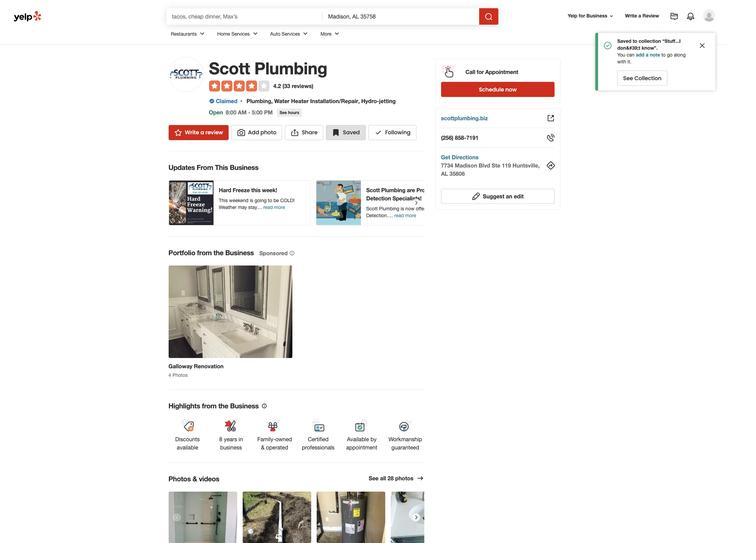 Task type: vqa. For each thing, say whether or not it's contained in the screenshot.
second Previous icon from the bottom of the page
yes



Task type: locate. For each thing, give the bounding box(es) containing it.
read
[[263, 205, 273, 210], [395, 213, 404, 218]]

yelp for business
[[568, 13, 608, 19]]

for right the yelp
[[579, 13, 585, 19]]

this up weather
[[219, 198, 228, 203]]

0 vertical spatial next image
[[413, 199, 420, 207]]

now inside schedule now button
[[506, 86, 517, 93]]

is inside scott plumbing is now offering leak detection.…
[[401, 206, 404, 212]]

this right from
[[215, 163, 228, 171]]

photo of scott plumbing - huntsville, al, us. replacement 50 gal rheem water heater in garage. image
[[317, 492, 385, 544]]

None field
[[172, 13, 317, 20], [328, 13, 474, 20]]

"stuff...i
[[663, 38, 681, 44]]

see inside button
[[623, 74, 633, 82]]

0 vertical spatial &
[[261, 445, 265, 451]]

services right auto
[[282, 31, 300, 37]]

saved up don&#39;t
[[618, 38, 632, 44]]

1 vertical spatial leak
[[434, 206, 444, 212]]

a left review at the right of the page
[[639, 13, 641, 19]]

services right home on the left of the page
[[232, 31, 250, 37]]

2 horizontal spatial see
[[623, 74, 633, 82]]

0 horizontal spatial more
[[274, 205, 285, 210]]

1 horizontal spatial saved
[[618, 38, 632, 44]]

2 previous image from the top
[[173, 514, 180, 522]]

0 horizontal spatial for
[[477, 68, 484, 75]]

1 horizontal spatial none field
[[328, 13, 474, 20]]

read more down the specialists! on the right of the page
[[395, 213, 416, 218]]

saved inside saved to collection "stuff...i don&#39;t know".
[[618, 38, 632, 44]]

0 vertical spatial from
[[197, 249, 212, 257]]

24 star v2 image
[[174, 129, 182, 137]]

1 horizontal spatial is
[[401, 206, 404, 212]]

,
[[271, 98, 273, 104], [358, 98, 360, 104]]

1 horizontal spatial services
[[282, 31, 300, 37]]

notifications image
[[687, 12, 695, 21]]

from right 'highlights'
[[202, 402, 217, 410]]

24 chevron down v2 image inside home services "link"
[[251, 30, 259, 38]]

0 horizontal spatial now
[[406, 206, 415, 212]]

2 24 chevron down v2 image from the left
[[301, 30, 310, 38]]

more for week!
[[274, 205, 285, 210]]

now down the specialists! on the right of the page
[[406, 206, 415, 212]]

leak inside scott plumbing are pro leak detection specialists!
[[427, 187, 439, 193]]

saved inside button
[[343, 129, 360, 136]]

119
[[502, 162, 511, 169]]

24 chevron down v2 image
[[251, 30, 259, 38], [333, 30, 341, 38]]

the for highlights
[[218, 402, 228, 410]]

0 vertical spatial a
[[639, 13, 641, 19]]

2 24 chevron down v2 image from the left
[[333, 30, 341, 38]]

24 share v2 image
[[291, 129, 299, 137]]

next image
[[413, 199, 420, 207], [413, 514, 420, 522]]

business categories element
[[165, 25, 716, 45]]

0 horizontal spatial is
[[250, 198, 253, 203]]

1 horizontal spatial more
[[405, 213, 416, 218]]

plumbing for scott plumbing is now offering leak detection.…
[[379, 206, 399, 212]]

0 horizontal spatial ,
[[271, 98, 273, 104]]

write inside write a review link
[[185, 129, 199, 136]]

24 chevron down v2 image
[[198, 30, 206, 38], [301, 30, 310, 38]]

1 horizontal spatial 24 chevron down v2 image
[[333, 30, 341, 38]]

to left go
[[662, 52, 666, 58]]

0 vertical spatial to
[[633, 38, 638, 44]]

read down the specialists! on the right of the page
[[395, 213, 404, 218]]

saved button
[[326, 125, 366, 140]]

scott
[[209, 58, 250, 78], [366, 187, 380, 193], [366, 206, 378, 212]]

2 vertical spatial see
[[369, 475, 379, 482]]

write a review
[[185, 129, 223, 136]]

24 camera v2 image
[[237, 129, 245, 137]]

24 chevron down v2 image right auto services
[[301, 30, 310, 38]]

0 vertical spatial write
[[625, 13, 637, 19]]

0 horizontal spatial read
[[263, 205, 273, 210]]

to inside saved to collection "stuff...i don&#39;t know".
[[633, 38, 638, 44]]

years
[[224, 437, 237, 443]]

&
[[261, 445, 265, 451], [193, 475, 197, 483]]

saved to collection "stuff...i don&#39;t know".
[[618, 38, 681, 51]]

& left videos
[[193, 475, 197, 483]]

next image inside updates from this business element
[[413, 199, 420, 207]]

is up stay…
[[250, 198, 253, 203]]

2 horizontal spatial a
[[646, 52, 649, 58]]

1 none field from the left
[[172, 13, 317, 20]]

see
[[623, 74, 633, 82], [280, 110, 287, 115], [369, 475, 379, 482]]

weekend
[[229, 198, 249, 203]]

add
[[248, 129, 259, 136]]

0 vertical spatial leak
[[427, 187, 439, 193]]

0 vertical spatial read more
[[263, 205, 285, 210]]

(33 reviews) link
[[283, 83, 314, 89]]

4.2 star rating image
[[209, 81, 269, 92]]

-
[[248, 109, 250, 116]]

2 vertical spatial to
[[268, 198, 272, 203]]

0 horizontal spatial see
[[280, 110, 287, 115]]

see down the it.
[[623, 74, 633, 82]]

leak
[[427, 187, 439, 193], [434, 206, 444, 212]]

35806
[[450, 170, 465, 177]]

plumbing for scott plumbing are pro leak detection specialists!
[[381, 187, 406, 193]]

0 vertical spatial see
[[623, 74, 633, 82]]

business up years_in_business icon at bottom left
[[230, 402, 259, 410]]

1 vertical spatial next image
[[413, 514, 420, 522]]

1 vertical spatial read more
[[395, 213, 416, 218]]

next image inside photos & videos element
[[413, 514, 420, 522]]

write right 24 star v2 icon
[[185, 129, 199, 136]]

1 vertical spatial for
[[477, 68, 484, 75]]

1 services from the left
[[232, 31, 250, 37]]

services inside auto services link
[[282, 31, 300, 37]]

2 next image from the top
[[413, 514, 420, 522]]

1 vertical spatial from
[[202, 402, 217, 410]]

more down offering
[[405, 213, 416, 218]]

workmanship_guaranteed image
[[399, 419, 412, 432]]

8
[[219, 437, 222, 443]]

yelp for business button
[[565, 10, 617, 22]]

more down be
[[274, 205, 285, 210]]

business left sponsored at top left
[[225, 249, 254, 257]]

None search field
[[166, 8, 500, 25]]

now right schedule
[[506, 86, 517, 93]]

scott inside scott plumbing is now offering leak detection.…
[[366, 206, 378, 212]]

1 horizontal spatial &
[[261, 445, 265, 451]]

scott inside scott plumbing are pro leak detection specialists!
[[366, 187, 380, 193]]

know".
[[642, 45, 658, 51]]

24 chevron down v2 image right more
[[333, 30, 341, 38]]

0 vertical spatial for
[[579, 13, 585, 19]]

a left review
[[200, 129, 204, 136]]

1 vertical spatial read
[[395, 213, 404, 218]]

1 previous image from the top
[[173, 199, 180, 207]]

following
[[385, 129, 411, 136]]

1 next image from the top
[[413, 199, 420, 207]]

saved for saved
[[343, 129, 360, 136]]

installation/repair
[[310, 98, 358, 104]]

4.2
[[273, 83, 281, 89]]

, left hydro-
[[358, 98, 360, 104]]

info icon image
[[262, 404, 267, 409], [262, 404, 267, 409]]

write a review link
[[169, 125, 229, 140]]

blvd
[[479, 162, 491, 169]]

write right 16 chevron down v2 image
[[625, 13, 637, 19]]

0 vertical spatial read
[[263, 205, 273, 210]]

1 24 chevron down v2 image from the left
[[198, 30, 206, 38]]

professionals
[[302, 445, 335, 451]]

1 vertical spatial now
[[406, 206, 415, 212]]

0 horizontal spatial services
[[232, 31, 250, 37]]

services for auto services
[[282, 31, 300, 37]]

with
[[618, 59, 626, 64]]

business left 16 chevron down v2 image
[[587, 13, 608, 19]]

from right portfolio
[[197, 249, 212, 257]]

is for plumbing
[[401, 206, 404, 212]]

see left all
[[369, 475, 379, 482]]

is down the specialists! on the right of the page
[[401, 206, 404, 212]]

to
[[633, 38, 638, 44], [662, 52, 666, 58], [268, 198, 272, 203]]

owned
[[276, 437, 292, 443]]

for right call
[[477, 68, 484, 75]]

write
[[625, 13, 637, 19], [185, 129, 199, 136]]

0 horizontal spatial write
[[185, 129, 199, 136]]

Find text field
[[172, 13, 317, 20]]

see left hours
[[280, 110, 287, 115]]

& down family-
[[261, 445, 265, 451]]

24 phone v2 image
[[547, 134, 555, 142]]

1 vertical spatial see
[[280, 110, 287, 115]]

8:00
[[226, 109, 236, 116]]

plumbing inside scott plumbing are pro leak detection specialists!
[[381, 187, 406, 193]]

photos left videos
[[169, 475, 191, 483]]

is
[[250, 198, 253, 203], [401, 206, 404, 212]]

0 horizontal spatial 24 chevron down v2 image
[[251, 30, 259, 38]]

1 vertical spatial previous image
[[173, 514, 180, 522]]

bjord u. image
[[703, 9, 716, 22]]

1 horizontal spatial to
[[633, 38, 638, 44]]

portfolio
[[169, 249, 195, 257]]

1 vertical spatial &
[[193, 475, 197, 483]]

plumbing link
[[247, 98, 271, 104]]

1 horizontal spatial write
[[625, 13, 637, 19]]

0 vertical spatial the
[[214, 249, 224, 257]]

leak right the pro
[[427, 187, 439, 193]]

it.
[[628, 59, 632, 64]]

in
[[239, 437, 243, 443]]

portfolio from the business element
[[158, 237, 429, 379]]

from for highlights
[[202, 402, 217, 410]]

1 horizontal spatial see
[[369, 475, 379, 482]]

0 vertical spatial saved
[[618, 38, 632, 44]]

1 , from the left
[[271, 98, 273, 104]]

to up don&#39;t
[[633, 38, 638, 44]]

next image for photos & videos element
[[413, 514, 420, 522]]

read more down be
[[263, 205, 285, 210]]

videos
[[199, 475, 219, 483]]

saved right 24 save v2 icon on the left top
[[343, 129, 360, 136]]

2 services from the left
[[282, 31, 300, 37]]

add photo link
[[231, 125, 282, 140]]

scottplumbing.biz
[[441, 115, 488, 121]]

1 horizontal spatial a
[[639, 13, 641, 19]]

updates from this business
[[169, 163, 259, 171]]

24 chevron down v2 image inside more link
[[333, 30, 341, 38]]

scott plumbing are pro leak detection specialists! image
[[316, 181, 361, 225]]

1 vertical spatial is
[[401, 206, 404, 212]]

scott up 4.2 star rating image at top
[[209, 58, 250, 78]]

hydro-
[[361, 98, 379, 104]]

1 vertical spatial write
[[185, 129, 199, 136]]

detection.…
[[366, 213, 393, 218]]

0 horizontal spatial none field
[[172, 13, 317, 20]]

plumbing , water heater installation/repair , hydro-jetting
[[247, 98, 396, 104]]

24 chevron down v2 image left auto
[[251, 30, 259, 38]]

weather
[[219, 205, 237, 210]]

workmanship
[[389, 437, 422, 443]]

0 horizontal spatial to
[[268, 198, 272, 203]]

updates from this business element
[[158, 151, 458, 226]]

0 horizontal spatial a
[[200, 129, 204, 136]]

read more for pro
[[395, 213, 416, 218]]

home
[[217, 31, 230, 37]]

1 vertical spatial scott
[[366, 187, 380, 193]]

to inside this weekend is going to be cold! weather may stay…
[[268, 198, 272, 203]]

1 vertical spatial more
[[405, 213, 416, 218]]

stay…
[[248, 205, 262, 210]]

suggest
[[483, 193, 505, 200]]

a
[[639, 13, 641, 19], [646, 52, 649, 58], [200, 129, 204, 136]]

1 horizontal spatial 24 chevron down v2 image
[[301, 30, 310, 38]]

scott up detection.… at the top
[[366, 206, 378, 212]]

for for yelp
[[579, 13, 585, 19]]

2 vertical spatial scott
[[366, 206, 378, 212]]

1 vertical spatial saved
[[343, 129, 360, 136]]

1 vertical spatial a
[[646, 52, 649, 58]]

the for portfolio
[[214, 249, 224, 257]]

2 none field from the left
[[328, 13, 474, 20]]

1 vertical spatial to
[[662, 52, 666, 58]]

discounts_available image
[[181, 419, 194, 432]]

from
[[197, 163, 213, 171]]

from for portfolio
[[197, 249, 212, 257]]

previous image for updates from this business element
[[173, 199, 180, 207]]

1 horizontal spatial for
[[579, 13, 585, 19]]

1 vertical spatial the
[[218, 402, 228, 410]]

24 chevron down v2 image right restaurants
[[198, 30, 206, 38]]

2 vertical spatial a
[[200, 129, 204, 136]]

1 horizontal spatial ,
[[358, 98, 360, 104]]

services inside home services "link"
[[232, 31, 250, 37]]

read down 'going'
[[263, 205, 273, 210]]

1 horizontal spatial now
[[506, 86, 517, 93]]

leak right offering
[[434, 206, 444, 212]]

4
[[169, 373, 171, 378]]

24 chevron down v2 image inside the restaurants link
[[198, 30, 206, 38]]

Near text field
[[328, 13, 474, 20]]

0 vertical spatial is
[[250, 198, 253, 203]]

to left be
[[268, 198, 272, 203]]

write inside write a review link
[[625, 13, 637, 19]]

0 horizontal spatial 24 chevron down v2 image
[[198, 30, 206, 38]]

be
[[274, 198, 279, 203]]

scott for scott plumbing
[[209, 58, 250, 78]]

photos
[[173, 373, 188, 378], [169, 475, 191, 483]]

0 vertical spatial previous image
[[173, 199, 180, 207]]

photos down galloway
[[173, 373, 188, 378]]

scott for scott plumbing are pro leak detection specialists!
[[366, 187, 380, 193]]

business up freeze
[[230, 163, 259, 171]]

see inside photos & videos element
[[369, 475, 379, 482]]

24 chevron down v2 image for restaurants
[[198, 30, 206, 38]]

0 vertical spatial scott
[[209, 58, 250, 78]]

freeze
[[233, 187, 250, 193]]

a right add
[[646, 52, 649, 58]]

0 vertical spatial now
[[506, 86, 517, 93]]

auto services
[[270, 31, 300, 37]]

are
[[407, 187, 415, 193]]

0 horizontal spatial saved
[[343, 129, 360, 136]]

previous image inside photos & videos element
[[173, 514, 180, 522]]

16 claim filled v2 image
[[209, 99, 214, 104]]

plumbing up detection.… at the top
[[379, 206, 399, 212]]

plumbing up 4.2 (33 reviews)
[[255, 58, 327, 78]]

24 chevron down v2 image inside auto services link
[[301, 30, 310, 38]]

previous image
[[173, 199, 180, 207], [173, 514, 180, 522]]

1 vertical spatial this
[[219, 198, 228, 203]]

see hours link
[[277, 109, 302, 117]]

0 vertical spatial photos
[[173, 373, 188, 378]]

0 vertical spatial more
[[274, 205, 285, 210]]

this
[[251, 187, 261, 193]]

photo of scott plumbing - huntsville, al, us. new sewer line replacement with clean out image
[[243, 492, 311, 544]]

business inside button
[[587, 13, 608, 19]]

hard
[[219, 187, 231, 193]]

scott up detection
[[366, 187, 380, 193]]

, left water on the left top of page
[[271, 98, 273, 104]]

1 horizontal spatial read
[[395, 213, 404, 218]]

1 horizontal spatial read more
[[395, 213, 416, 218]]

saved
[[618, 38, 632, 44], [343, 129, 360, 136]]

1 24 chevron down v2 image from the left
[[251, 30, 259, 38]]

plumbing inside scott plumbing is now offering leak detection.…
[[379, 206, 399, 212]]

for for call
[[477, 68, 484, 75]]

for inside "yelp for business" button
[[579, 13, 585, 19]]

is inside this weekend is going to be cold! weather may stay…
[[250, 198, 253, 203]]

2 horizontal spatial to
[[662, 52, 666, 58]]

jetting
[[379, 98, 396, 104]]

plumbing up the specialists! on the right of the page
[[381, 187, 406, 193]]

open
[[209, 109, 223, 116]]

appointment
[[486, 68, 519, 75]]

0 horizontal spatial read more
[[263, 205, 285, 210]]

can
[[627, 52, 635, 58]]



Task type: describe. For each thing, give the bounding box(es) containing it.
go
[[667, 52, 673, 58]]

(33
[[283, 83, 290, 89]]

certified professionals
[[302, 437, 335, 451]]

24 save v2 image
[[332, 129, 340, 137]]

1 vertical spatial photos
[[169, 475, 191, 483]]

28
[[388, 475, 394, 482]]

photos
[[395, 475, 414, 482]]

7191
[[467, 134, 479, 141]]

write a review link
[[623, 10, 662, 22]]

this inside this weekend is going to be cold! weather may stay…
[[219, 198, 228, 203]]

scott for scott plumbing is now offering leak detection.…
[[366, 206, 378, 212]]

saved for saved to collection "stuff...i don&#39;t know".
[[618, 38, 632, 44]]

am
[[238, 109, 247, 116]]

directions
[[452, 154, 479, 160]]

see hours
[[280, 110, 299, 115]]

years_in_business image
[[224, 419, 238, 432]]

an
[[506, 193, 513, 200]]

workmanship guaranteed
[[389, 437, 422, 451]]

edit
[[514, 193, 524, 200]]

operated
[[266, 445, 288, 451]]

schedule now button
[[441, 82, 555, 97]]

(256)
[[441, 134, 454, 141]]

you can add a note
[[618, 52, 660, 58]]

hard freeze this week! image
[[169, 181, 213, 225]]

16 chevron down v2 image
[[609, 13, 614, 19]]

see for see hours
[[280, 110, 287, 115]]

see collection
[[623, 74, 662, 82]]

available
[[347, 437, 369, 443]]

offering
[[416, 206, 432, 212]]

available_by_appointment image
[[355, 419, 369, 432]]

home services link
[[212, 25, 265, 45]]

appointment
[[346, 445, 377, 451]]

24 checkmark badged v2 image
[[604, 41, 612, 50]]

see for see all 28 photos
[[369, 475, 379, 482]]

business logo image
[[169, 57, 204, 92]]

cold!
[[280, 198, 295, 203]]

see collection button
[[618, 71, 668, 86]]

0 vertical spatial this
[[215, 163, 228, 171]]

a inside success alert
[[646, 52, 649, 58]]

discounts
[[175, 437, 200, 443]]

reviews)
[[292, 83, 314, 89]]

(256) 858-7191
[[441, 134, 479, 141]]

& inside family-owned & operated
[[261, 445, 265, 451]]

family_owned_operated image
[[268, 419, 282, 432]]

read for are
[[395, 213, 404, 218]]

24 chevron down v2 image for auto services
[[301, 30, 310, 38]]

available by appointment
[[346, 437, 377, 451]]

leak inside scott plumbing is now offering leak detection.…
[[434, 206, 444, 212]]

projects image
[[670, 12, 679, 21]]

business for portfolio from the business
[[225, 249, 254, 257]]

hard freeze this week!
[[219, 187, 277, 193]]

auto services link
[[265, 25, 315, 45]]

water
[[274, 98, 290, 104]]

following button
[[369, 125, 417, 140]]

add photo
[[248, 129, 277, 136]]

renovation
[[194, 363, 224, 370]]

write a review
[[625, 13, 659, 19]]

none field find
[[172, 13, 317, 20]]

next image for updates from this business element
[[413, 199, 420, 207]]

photos inside galloway renovation 4 photos
[[173, 373, 188, 378]]

this weekend is going to be cold! weather may stay…
[[219, 198, 295, 210]]

share
[[302, 129, 318, 136]]

business for highlights from the business
[[230, 402, 259, 410]]

review
[[643, 13, 659, 19]]

8 years in business
[[219, 437, 243, 451]]

certified_professionals image
[[311, 419, 325, 432]]

0 horizontal spatial &
[[193, 475, 197, 483]]

schedule
[[479, 86, 504, 93]]

photo
[[261, 129, 277, 136]]

photos & videos element
[[158, 463, 459, 544]]

16 info v2 image
[[289, 251, 295, 256]]

plumbing for scott plumbing
[[255, 58, 327, 78]]

photos & videos
[[169, 475, 219, 483]]

close image
[[699, 42, 707, 50]]

suggest an edit button
[[441, 189, 555, 204]]

more for pro
[[405, 213, 416, 218]]

water heater installation/repair link
[[274, 98, 358, 104]]

24 pencil v2 image
[[472, 192, 481, 201]]

is for freeze
[[250, 198, 253, 203]]

hours
[[288, 110, 299, 115]]

add a note link
[[636, 52, 660, 58]]

highlights
[[169, 402, 200, 410]]

business
[[220, 445, 242, 451]]

business for updates from this business
[[230, 163, 259, 171]]

user actions element
[[563, 9, 725, 51]]

none field near
[[328, 13, 474, 20]]

family-
[[257, 437, 276, 443]]

read for this
[[263, 205, 273, 210]]

5:00
[[252, 109, 263, 116]]

to go along with it.
[[618, 52, 686, 64]]

home services
[[217, 31, 250, 37]]

search image
[[485, 13, 493, 21]]

scottplumbing.biz link
[[441, 115, 488, 121]]

see all 28 photos link
[[369, 475, 425, 483]]

get
[[441, 154, 451, 160]]

note
[[650, 52, 660, 58]]

get directions link
[[441, 154, 479, 160]]

scott plumbing
[[209, 58, 327, 78]]

huntsville,
[[513, 162, 540, 169]]

hydro-jetting link
[[361, 98, 396, 104]]

24 directions v2 image
[[547, 162, 555, 170]]

more link
[[315, 25, 347, 45]]

updates
[[169, 163, 195, 171]]

write for write a review
[[625, 13, 637, 19]]

specialists!
[[393, 195, 422, 202]]

plumbing up 5:00
[[247, 98, 271, 104]]

success alert
[[596, 33, 716, 91]]

all
[[380, 475, 386, 482]]

pm
[[264, 109, 273, 116]]

certified
[[308, 437, 329, 443]]

call
[[466, 68, 476, 75]]

along
[[674, 52, 686, 58]]

now inside scott plumbing is now offering leak detection.…
[[406, 206, 415, 212]]

24 checkmark v2 image
[[374, 129, 383, 137]]

galloway renovation 4 photos
[[169, 363, 224, 378]]

open 8:00 am - 5:00 pm
[[209, 109, 273, 116]]

write for write a review
[[185, 129, 199, 136]]

24 external link v2 image
[[547, 114, 555, 122]]

see for see collection
[[623, 74, 633, 82]]

auto
[[270, 31, 280, 37]]

services for home services
[[232, 31, 250, 37]]

claimed
[[216, 98, 238, 104]]

yelp
[[568, 13, 578, 19]]

4.2 (33 reviews)
[[273, 83, 314, 89]]

portfolio from the business
[[169, 249, 254, 257]]

2 , from the left
[[358, 98, 360, 104]]

24 chevron down v2 image for home services
[[251, 30, 259, 38]]

share button
[[285, 125, 323, 140]]

read more for week!
[[263, 205, 285, 210]]

see all 28 photos
[[369, 475, 414, 482]]

restaurants
[[171, 31, 197, 37]]

guaranteed
[[392, 445, 419, 451]]

photo of scott plumbing - huntsville, al, us. new shower valve installation along with ada grab bars done in conjunction with our sister company, scott kitchen and bath renovation. image
[[169, 492, 237, 544]]

24 arrow right v2 image
[[416, 475, 425, 483]]

24 chevron down v2 image for more
[[333, 30, 341, 38]]

by
[[371, 437, 377, 443]]

family-owned & operated
[[257, 437, 292, 451]]

to inside to go along with it.
[[662, 52, 666, 58]]

previous image for photos & videos element
[[173, 514, 180, 522]]

a for review
[[639, 13, 641, 19]]

galloway
[[169, 363, 192, 370]]

a for review
[[200, 129, 204, 136]]



